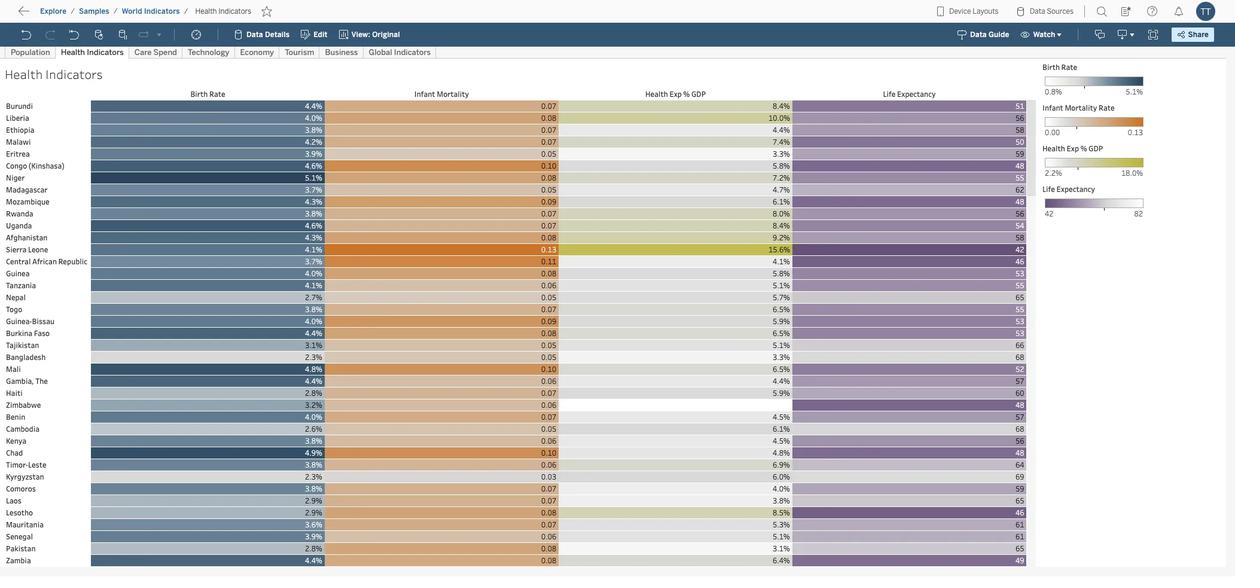 Task type: locate. For each thing, give the bounding box(es) containing it.
0 horizontal spatial /
[[71, 7, 75, 16]]

skip to content
[[31, 9, 103, 20]]

to
[[54, 9, 63, 20]]

/ left health
[[184, 7, 188, 16]]

health indicators
[[195, 7, 251, 16]]

3 / from the left
[[184, 7, 188, 16]]

1 horizontal spatial /
[[114, 7, 118, 16]]

/ left world
[[114, 7, 118, 16]]

indicators
[[144, 7, 180, 16], [219, 7, 251, 16]]

2 horizontal spatial /
[[184, 7, 188, 16]]

health
[[195, 7, 217, 16]]

0 horizontal spatial indicators
[[144, 7, 180, 16]]

indicators right health
[[219, 7, 251, 16]]

/
[[71, 7, 75, 16], [114, 7, 118, 16], [184, 7, 188, 16]]

2 indicators from the left
[[219, 7, 251, 16]]

1 horizontal spatial indicators
[[219, 7, 251, 16]]

2 / from the left
[[114, 7, 118, 16]]

samples link
[[78, 7, 110, 16]]

explore
[[40, 7, 67, 16]]

world
[[122, 7, 142, 16]]

indicators right world
[[144, 7, 180, 16]]

samples
[[79, 7, 109, 16]]

/ right to
[[71, 7, 75, 16]]

1 indicators from the left
[[144, 7, 180, 16]]



Task type: describe. For each thing, give the bounding box(es) containing it.
skip
[[31, 9, 51, 20]]

explore / samples / world indicators /
[[40, 7, 188, 16]]

1 / from the left
[[71, 7, 75, 16]]

content
[[66, 9, 103, 20]]

health indicators element
[[192, 7, 255, 16]]

explore link
[[40, 7, 67, 16]]

skip to content link
[[29, 6, 122, 23]]

world indicators link
[[121, 7, 181, 16]]



Task type: vqa. For each thing, say whether or not it's contained in the screenshot.
Data Sources
no



